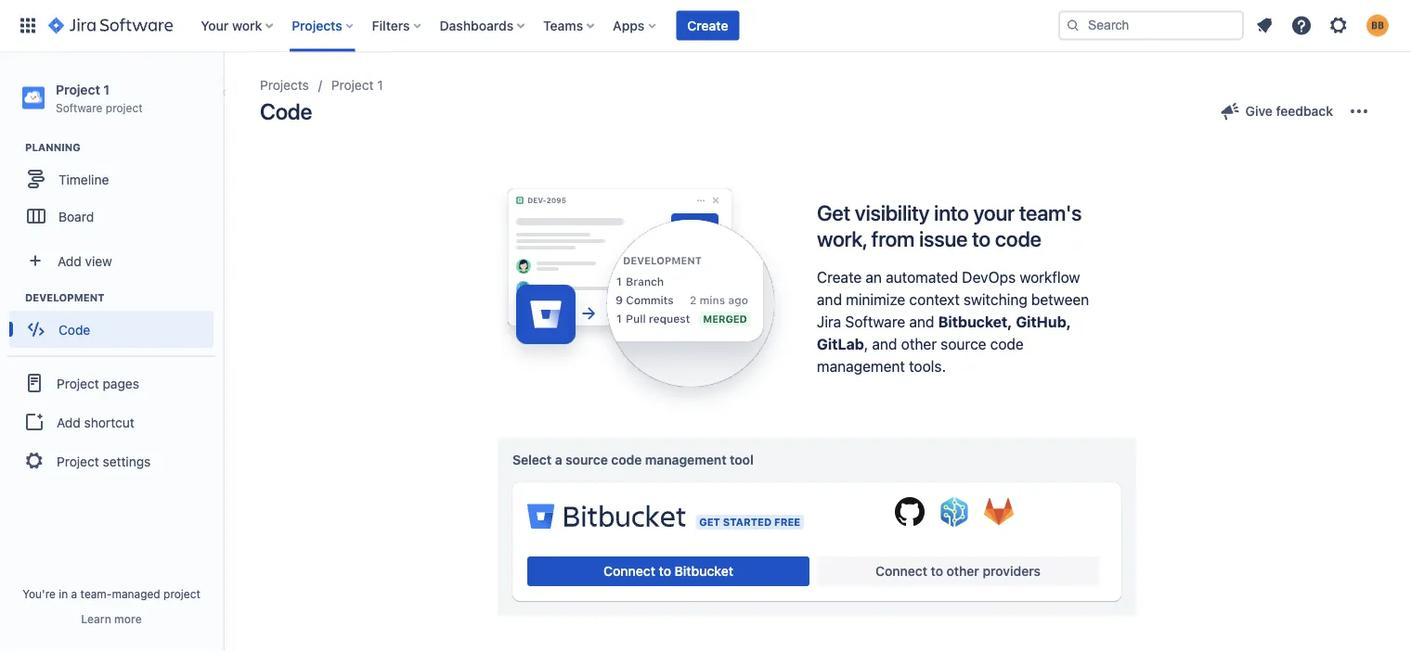 Task type: describe. For each thing, give the bounding box(es) containing it.
jira
[[817, 313, 842, 331]]

,
[[865, 336, 869, 353]]

context
[[910, 291, 960, 309]]

your work
[[201, 18, 262, 33]]

your profile and settings image
[[1367, 14, 1389, 37]]

add view button
[[11, 243, 212, 280]]

create for create
[[688, 18, 729, 33]]

select
[[513, 453, 552, 468]]

add for add view
[[58, 253, 82, 269]]

minimize
[[846, 291, 906, 309]]

your work button
[[195, 11, 281, 40]]

1 vertical spatial source
[[566, 453, 608, 468]]

work,
[[817, 226, 867, 251]]

group containing project pages
[[7, 356, 215, 488]]

give
[[1246, 104, 1273, 119]]

timeline link
[[9, 161, 214, 198]]

filters button
[[367, 11, 429, 40]]

bitbucket,
[[939, 313, 1013, 331]]

devops
[[962, 269, 1016, 286]]

project 1
[[331, 78, 383, 93]]

code inside get visibility into your team's work, from issue to code
[[996, 226, 1042, 251]]

get started free
[[700, 517, 801, 529]]

gitlab
[[817, 336, 865, 353]]

project for project pages
[[57, 376, 99, 391]]

search image
[[1066, 18, 1081, 33]]

other for to
[[947, 564, 980, 580]]

projects for 'projects' popup button at the top
[[292, 18, 342, 33]]

appswitcher icon image
[[17, 14, 39, 37]]

from
[[872, 226, 915, 251]]

github,
[[1016, 313, 1072, 331]]

development
[[25, 292, 104, 304]]

bitbucket, github, gitlab
[[817, 313, 1072, 353]]

0 vertical spatial a
[[555, 453, 562, 468]]

visibility
[[855, 201, 930, 226]]

apps
[[613, 18, 645, 33]]

more image
[[1349, 100, 1371, 123]]

you're
[[22, 588, 56, 601]]

connect to bitbucket button
[[528, 557, 810, 587]]

1 for project 1 software project
[[103, 82, 110, 97]]

0 horizontal spatial and
[[817, 291, 842, 309]]

providers
[[983, 564, 1041, 580]]

board link
[[9, 198, 214, 235]]

1 for project 1
[[377, 78, 383, 93]]

tools.
[[909, 358, 946, 376]]

banner containing your work
[[0, 0, 1412, 52]]

pages
[[103, 376, 139, 391]]

project for project 1 software project
[[56, 82, 100, 97]]

project 1 link
[[331, 74, 383, 97]]

get for get visibility into your team's work, from issue to code
[[817, 201, 851, 226]]

connect to bitbucket
[[604, 564, 734, 580]]

add view
[[58, 253, 112, 269]]

code inside code "link"
[[59, 322, 90, 337]]

automated
[[886, 269, 959, 286]]

planning group
[[9, 140, 222, 241]]

primary element
[[11, 0, 1059, 52]]

add for add shortcut
[[57, 415, 81, 430]]

and inside the , and other source code management tools.
[[873, 336, 898, 353]]

started
[[723, 517, 772, 529]]

code inside the , and other source code management tools.
[[991, 336, 1024, 353]]

development group
[[9, 291, 222, 354]]

feedback
[[1277, 104, 1334, 119]]

view
[[85, 253, 112, 269]]

connect to other providers button
[[817, 557, 1100, 587]]

connect for connect to other providers
[[876, 564, 928, 580]]

you're in a team-managed project
[[22, 588, 201, 601]]

into
[[935, 201, 969, 226]]

0 vertical spatial code
[[260, 98, 312, 124]]

an
[[866, 269, 882, 286]]

board
[[59, 209, 94, 224]]

teams
[[543, 18, 583, 33]]

work
[[232, 18, 262, 33]]

project inside project 1 software project
[[106, 101, 143, 114]]

project settings link
[[7, 441, 215, 482]]

management inside the , and other source code management tools.
[[817, 358, 905, 376]]

code link
[[9, 311, 214, 348]]

Search field
[[1059, 11, 1245, 40]]

project settings
[[57, 454, 151, 469]]

learn more
[[81, 613, 142, 626]]

create button
[[676, 11, 740, 40]]

switching
[[964, 291, 1028, 309]]



Task type: locate. For each thing, give the bounding box(es) containing it.
0 vertical spatial software
[[56, 101, 103, 114]]

in
[[59, 588, 68, 601]]

1 horizontal spatial code
[[260, 98, 312, 124]]

your
[[201, 18, 229, 33]]

0 horizontal spatial get
[[700, 517, 721, 529]]

code
[[260, 98, 312, 124], [59, 322, 90, 337]]

project for project settings
[[57, 454, 99, 469]]

projects down work
[[260, 78, 309, 93]]

0 vertical spatial create
[[688, 18, 729, 33]]

2 vertical spatial code
[[611, 453, 642, 468]]

0 horizontal spatial other
[[902, 336, 937, 353]]

filters
[[372, 18, 410, 33]]

settings
[[103, 454, 151, 469]]

source right select
[[566, 453, 608, 468]]

project pages link
[[7, 363, 215, 404]]

your
[[974, 201, 1015, 226]]

managed
[[112, 588, 160, 601]]

connect inside connect to other providers 'button'
[[876, 564, 928, 580]]

1 vertical spatial add
[[57, 415, 81, 430]]

get
[[817, 201, 851, 226], [700, 517, 721, 529]]

to inside connect to other providers 'button'
[[931, 564, 944, 580]]

connect inside connect to bitbucket button
[[604, 564, 656, 580]]

0 vertical spatial and
[[817, 291, 842, 309]]

, and other source code management tools.
[[817, 336, 1024, 376]]

0 vertical spatial add
[[58, 253, 82, 269]]

0 vertical spatial code
[[996, 226, 1042, 251]]

get left started
[[700, 517, 721, 529]]

create inside create an automated devops workflow and minimize context switching between jira software and
[[817, 269, 862, 286]]

other inside the , and other source code management tools.
[[902, 336, 937, 353]]

0 horizontal spatial software
[[56, 101, 103, 114]]

get up work,
[[817, 201, 851, 226]]

1 horizontal spatial get
[[817, 201, 851, 226]]

get for get started free
[[700, 517, 721, 529]]

get visibility into your team's work, from issue to code
[[817, 201, 1082, 251]]

a right select
[[555, 453, 562, 468]]

other for and
[[902, 336, 937, 353]]

source inside the , and other source code management tools.
[[941, 336, 987, 353]]

software
[[56, 101, 103, 114], [846, 313, 906, 331]]

learn more button
[[81, 612, 142, 627]]

1 horizontal spatial a
[[555, 453, 562, 468]]

connect to other providers
[[876, 564, 1041, 580]]

more
[[114, 613, 142, 626]]

free
[[775, 517, 801, 529]]

source down bitbucket,
[[941, 336, 987, 353]]

tool
[[730, 453, 754, 468]]

1 horizontal spatial project
[[164, 588, 201, 601]]

0 vertical spatial management
[[817, 358, 905, 376]]

planning image
[[3, 137, 25, 159]]

projects
[[292, 18, 342, 33], [260, 78, 309, 93]]

0 horizontal spatial connect
[[604, 564, 656, 580]]

create for create an automated devops workflow and minimize context switching between jira software and
[[817, 269, 862, 286]]

team's
[[1020, 201, 1082, 226]]

issue
[[920, 226, 968, 251]]

to for connect to bitbucket
[[659, 564, 672, 580]]

management left tool
[[645, 453, 727, 468]]

1 inside project 1 software project
[[103, 82, 110, 97]]

dashboards
[[440, 18, 514, 33]]

create
[[688, 18, 729, 33], [817, 269, 862, 286]]

1 vertical spatial other
[[947, 564, 980, 580]]

projects inside 'projects' popup button
[[292, 18, 342, 33]]

project 1 software project
[[56, 82, 143, 114]]

management
[[817, 358, 905, 376], [645, 453, 727, 468]]

add inside button
[[57, 415, 81, 430]]

projects up projects link
[[292, 18, 342, 33]]

software up planning
[[56, 101, 103, 114]]

1 horizontal spatial source
[[941, 336, 987, 353]]

0 vertical spatial projects
[[292, 18, 342, 33]]

team-
[[80, 588, 112, 601]]

a right in
[[71, 588, 77, 601]]

teams button
[[538, 11, 602, 40]]

1 down filters
[[377, 78, 383, 93]]

software inside create an automated devops workflow and minimize context switching between jira software and
[[846, 313, 906, 331]]

workflow
[[1020, 269, 1081, 286]]

help image
[[1291, 14, 1313, 37]]

other left providers
[[947, 564, 980, 580]]

create right apps dropdown button
[[688, 18, 729, 33]]

settings image
[[1328, 14, 1350, 37]]

give feedback
[[1246, 104, 1334, 119]]

shortcut
[[84, 415, 134, 430]]

software down minimize
[[846, 313, 906, 331]]

apps button
[[608, 11, 663, 40]]

project up add shortcut
[[57, 376, 99, 391]]

create an automated devops workflow and minimize context switching between jira software and
[[817, 269, 1090, 331]]

project for project 1
[[331, 78, 374, 93]]

to
[[973, 226, 991, 251], [659, 564, 672, 580], [931, 564, 944, 580]]

1 vertical spatial create
[[817, 269, 862, 286]]

learn
[[81, 613, 111, 626]]

add left "view"
[[58, 253, 82, 269]]

and up 'jira'
[[817, 291, 842, 309]]

bitbucket image
[[528, 498, 687, 535], [528, 498, 687, 535]]

a
[[555, 453, 562, 468], [71, 588, 77, 601]]

project
[[106, 101, 143, 114], [164, 588, 201, 601]]

create left an
[[817, 269, 862, 286]]

group
[[7, 356, 215, 488]]

other
[[902, 336, 937, 353], [947, 564, 980, 580]]

development image
[[3, 287, 25, 309]]

1 connect from the left
[[604, 564, 656, 580]]

to for connect to other providers
[[931, 564, 944, 580]]

create inside button
[[688, 18, 729, 33]]

connect
[[604, 564, 656, 580], [876, 564, 928, 580]]

1 horizontal spatial software
[[846, 313, 906, 331]]

banner
[[0, 0, 1412, 52]]

1
[[377, 78, 383, 93], [103, 82, 110, 97]]

timeline
[[59, 172, 109, 187]]

1 vertical spatial management
[[645, 453, 727, 468]]

to down 'your'
[[973, 226, 991, 251]]

software inside project 1 software project
[[56, 101, 103, 114]]

projects button
[[286, 11, 361, 40]]

project pages
[[57, 376, 139, 391]]

give feedback button
[[1209, 97, 1345, 126]]

and down context
[[910, 313, 935, 331]]

add left shortcut
[[57, 415, 81, 430]]

0 vertical spatial project
[[106, 101, 143, 114]]

project right managed
[[164, 588, 201, 601]]

1 vertical spatial code
[[59, 322, 90, 337]]

project up planning
[[56, 82, 100, 97]]

bitbucket
[[675, 564, 734, 580]]

1 horizontal spatial other
[[947, 564, 980, 580]]

add shortcut
[[57, 415, 134, 430]]

0 horizontal spatial project
[[106, 101, 143, 114]]

0 vertical spatial source
[[941, 336, 987, 353]]

other inside 'button'
[[947, 564, 980, 580]]

project up timeline link
[[106, 101, 143, 114]]

to left providers
[[931, 564, 944, 580]]

management down , at the right of the page
[[817, 358, 905, 376]]

2 connect from the left
[[876, 564, 928, 580]]

add
[[58, 253, 82, 269], [57, 415, 81, 430]]

0 vertical spatial get
[[817, 201, 851, 226]]

0 horizontal spatial create
[[688, 18, 729, 33]]

code down development at top
[[59, 322, 90, 337]]

notifications image
[[1254, 14, 1276, 37]]

project
[[331, 78, 374, 93], [56, 82, 100, 97], [57, 376, 99, 391], [57, 454, 99, 469]]

1 vertical spatial get
[[700, 517, 721, 529]]

0 horizontal spatial code
[[59, 322, 90, 337]]

add shortcut button
[[7, 404, 215, 441]]

add inside dropdown button
[[58, 253, 82, 269]]

0 horizontal spatial 1
[[103, 82, 110, 97]]

to inside connect to bitbucket button
[[659, 564, 672, 580]]

0 horizontal spatial source
[[566, 453, 608, 468]]

project down add shortcut
[[57, 454, 99, 469]]

dashboards button
[[434, 11, 532, 40]]

project down 'projects' popup button at the top
[[331, 78, 374, 93]]

1 horizontal spatial connect
[[876, 564, 928, 580]]

0 horizontal spatial a
[[71, 588, 77, 601]]

code
[[996, 226, 1042, 251], [991, 336, 1024, 353], [611, 453, 642, 468]]

project inside project 1 software project
[[56, 82, 100, 97]]

1 up timeline link
[[103, 82, 110, 97]]

1 vertical spatial code
[[991, 336, 1024, 353]]

2 vertical spatial and
[[873, 336, 898, 353]]

2 horizontal spatial to
[[973, 226, 991, 251]]

1 horizontal spatial to
[[931, 564, 944, 580]]

1 horizontal spatial and
[[873, 336, 898, 353]]

1 vertical spatial and
[[910, 313, 935, 331]]

and right , at the right of the page
[[873, 336, 898, 353]]

projects for projects link
[[260, 78, 309, 93]]

0 horizontal spatial to
[[659, 564, 672, 580]]

select a source code management tool
[[513, 453, 754, 468]]

1 horizontal spatial create
[[817, 269, 862, 286]]

to inside get visibility into your team's work, from issue to code
[[973, 226, 991, 251]]

planning
[[25, 142, 81, 154]]

and
[[817, 291, 842, 309], [910, 313, 935, 331], [873, 336, 898, 353]]

jira software image
[[48, 14, 173, 37], [48, 14, 173, 37]]

1 vertical spatial software
[[846, 313, 906, 331]]

1 vertical spatial a
[[71, 588, 77, 601]]

1 horizontal spatial management
[[817, 358, 905, 376]]

between
[[1032, 291, 1090, 309]]

to left the bitbucket
[[659, 564, 672, 580]]

2 horizontal spatial and
[[910, 313, 935, 331]]

code down projects link
[[260, 98, 312, 124]]

1 vertical spatial projects
[[260, 78, 309, 93]]

other up tools.
[[902, 336, 937, 353]]

source
[[941, 336, 987, 353], [566, 453, 608, 468]]

projects link
[[260, 74, 309, 97]]

connect for connect to bitbucket
[[604, 564, 656, 580]]

1 vertical spatial project
[[164, 588, 201, 601]]

0 horizontal spatial management
[[645, 453, 727, 468]]

0 vertical spatial other
[[902, 336, 937, 353]]

get inside get visibility into your team's work, from issue to code
[[817, 201, 851, 226]]

1 horizontal spatial 1
[[377, 78, 383, 93]]



Task type: vqa. For each thing, say whether or not it's contained in the screenshot.
create
yes



